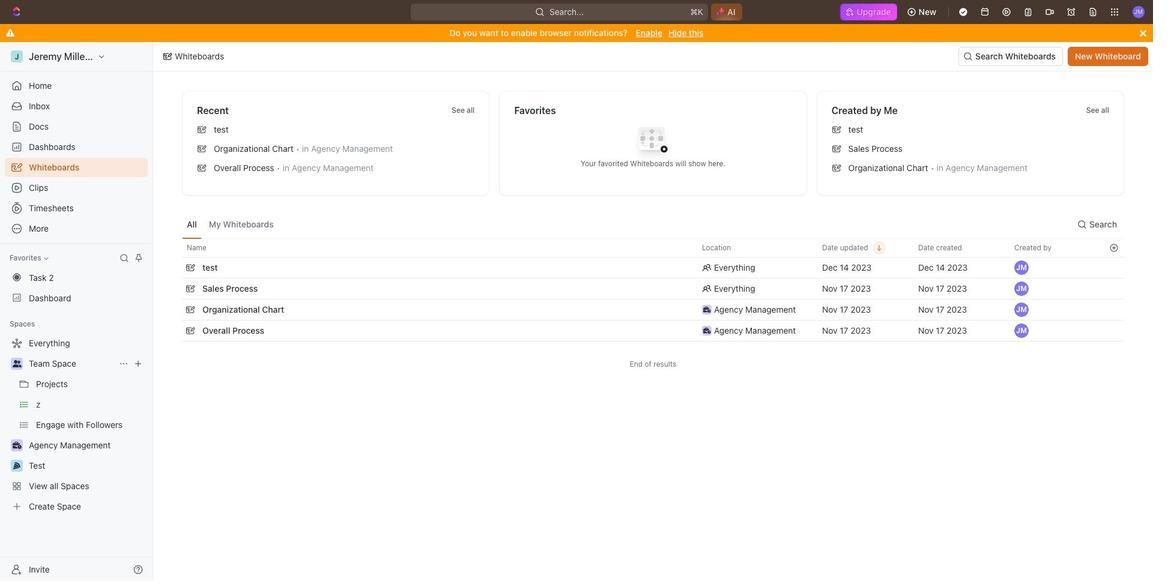 Task type: locate. For each thing, give the bounding box(es) containing it.
tab list
[[182, 210, 279, 239]]

1 horizontal spatial business time image
[[703, 328, 711, 334]]

3 jeremy miller, , element from the top
[[1015, 303, 1029, 317]]

4 jeremy miller, , element from the top
[[1015, 324, 1029, 338]]

2 cell from the top
[[1104, 279, 1125, 299]]

tree inside sidebar navigation
[[5, 334, 148, 517]]

1 row from the top
[[182, 239, 1125, 258]]

3 row from the top
[[182, 277, 1125, 301]]

cell for fourth jeremy miller, , element from the bottom
[[1104, 258, 1125, 278]]

2 row from the top
[[182, 256, 1125, 280]]

1 cell from the top
[[1104, 258, 1125, 278]]

row
[[182, 239, 1125, 258], [182, 256, 1125, 280], [182, 277, 1125, 301], [182, 298, 1125, 322], [182, 319, 1125, 343]]

business time image up pizza slice icon
[[12, 442, 21, 449]]

0 vertical spatial business time image
[[703, 328, 711, 334]]

jeremy miller, , element
[[1015, 261, 1029, 275], [1015, 282, 1029, 296], [1015, 303, 1029, 317], [1015, 324, 1029, 338]]

1 vertical spatial business time image
[[12, 442, 21, 449]]

table
[[182, 239, 1125, 343]]

4 cell from the top
[[1104, 321, 1125, 341]]

business time image inside row
[[703, 328, 711, 334]]

business time image
[[703, 328, 711, 334], [12, 442, 21, 449]]

cell for third jeremy miller, , element from the bottom of the page
[[1104, 279, 1125, 299]]

cell
[[1104, 258, 1125, 278], [1104, 279, 1125, 299], [1104, 300, 1125, 320], [1104, 321, 1125, 341]]

sidebar navigation
[[0, 42, 156, 582]]

business time image down business time image
[[703, 328, 711, 334]]

cell for third jeremy miller, , element from the top
[[1104, 300, 1125, 320]]

3 cell from the top
[[1104, 300, 1125, 320]]

tree
[[5, 334, 148, 517]]



Task type: describe. For each thing, give the bounding box(es) containing it.
5 row from the top
[[182, 319, 1125, 343]]

4 row from the top
[[182, 298, 1125, 322]]

cell for first jeremy miller, , element from the bottom
[[1104, 321, 1125, 341]]

2 jeremy miller, , element from the top
[[1015, 282, 1029, 296]]

user group image
[[12, 360, 21, 368]]

jeremy miller's workspace, , element
[[11, 50, 23, 62]]

0 horizontal spatial business time image
[[12, 442, 21, 449]]

1 jeremy miller, , element from the top
[[1015, 261, 1029, 275]]

pizza slice image
[[13, 463, 20, 470]]

business time image
[[703, 307, 711, 313]]

no favorited whiteboards image
[[629, 118, 677, 166]]



Task type: vqa. For each thing, say whether or not it's contained in the screenshot.
No favorited whiteboards image
yes



